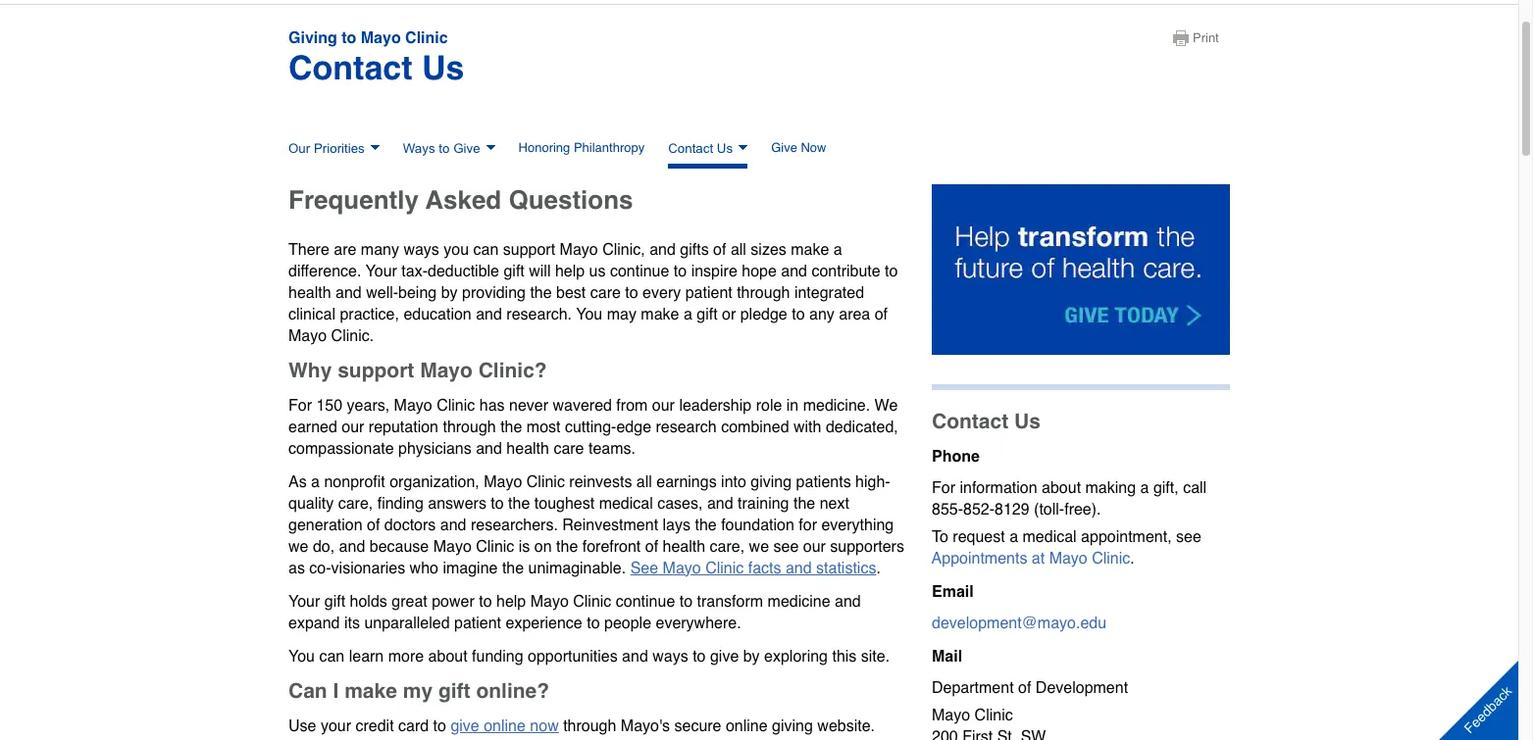 Task type: locate. For each thing, give the bounding box(es) containing it.
our up research
[[652, 397, 675, 415]]

the right lays
[[695, 517, 717, 534]]

0 vertical spatial you
[[576, 306, 603, 324]]

all inside as a nonprofit organization, mayo clinic reinvests all earnings into giving patients high- quality care, finding answers to the toughest medical cases, and training the next generation of doctors and researchers. reinvestment lays the foundation for everything we do, and because mayo clinic is on the forefront of health care, we see our supporters as co-visionaries who imagine the unimaginable.
[[637, 474, 652, 491]]

0 horizontal spatial care
[[554, 440, 584, 458]]

see mayo clinic facts and statistics .
[[631, 560, 881, 578]]

a inside as a nonprofit organization, mayo clinic reinvests all earnings into giving patients high- quality care, finding answers to the toughest medical cases, and training the next generation of doctors and researchers. reinvestment lays the foundation for everything we do, and because mayo clinic is on the forefront of health care, we see our supporters as co-visionaries who imagine the unimaginable.
[[311, 474, 320, 491]]

research
[[656, 419, 717, 436]]

medical up reinvestment
[[599, 495, 653, 513]]

a
[[834, 241, 843, 259], [684, 306, 693, 324], [311, 474, 320, 491], [1141, 480, 1150, 497], [1010, 529, 1019, 546]]

0 horizontal spatial all
[[637, 474, 652, 491]]

at
[[1032, 550, 1045, 568]]

being
[[398, 284, 437, 302]]

for inside the for information about making a gift, call 855-852-8129 (toll-free). to request a medical appointment, see appointments at mayo clinic .
[[932, 480, 956, 497]]

about inside the for information about making a gift, call 855-852-8129 (toll-free). to request a medical appointment, see appointments at mayo clinic .
[[1042, 480, 1082, 497]]

1 vertical spatial through
[[443, 419, 496, 436]]

are
[[334, 241, 357, 259]]

health down lays
[[663, 538, 706, 556]]

of up inspire on the top
[[714, 241, 727, 259]]

ways inside there are many ways you can support mayo clinic, and gifts of all sizes make a difference. your tax-deductible gift will help us continue to inspire hope and contribute to health and well-being by providing the best care to every patient through integrated clinical practice, education and research. you may make a gift or pledge to any area of mayo clinic.
[[404, 241, 439, 259]]

the inside for 150 years, mayo clinic has never wavered from our leadership role in medicine. we earned our reputation through the most cutting-edge research combined with dedicated, compassionate physicians and health care teams.
[[501, 419, 522, 436]]

1 vertical spatial for
[[932, 480, 956, 497]]

ways
[[403, 141, 435, 156]]

the up researchers.
[[508, 495, 530, 513]]

may
[[607, 306, 637, 324]]

1 horizontal spatial ways
[[653, 648, 689, 666]]

1 vertical spatial health
[[507, 440, 550, 458]]

clinic inside the for information about making a gift, call 855-852-8129 (toll-free). to request a medical appointment, see appointments at mayo clinic .
[[1092, 550, 1131, 568]]

its
[[344, 615, 360, 633]]

patient down inspire on the top
[[686, 284, 733, 302]]

clinic inside the department of development mayo clinic
[[975, 707, 1013, 725]]

mayo right at
[[1050, 550, 1088, 568]]

clinic inside for 150 years, mayo clinic has never wavered from our leadership role in medicine. we earned our reputation through the most cutting-edge research combined with dedicated, compassionate physicians and health care teams.
[[437, 397, 475, 415]]

mayo down department
[[932, 707, 971, 725]]

contact us right the philanthropy
[[668, 141, 733, 156]]

through inside there are many ways you can support mayo clinic, and gifts of all sizes make a difference. your tax-deductible gift will help us continue to inspire hope and contribute to health and well-being by providing the best care to every patient through integrated clinical practice, education and research. you may make a gift or pledge to any area of mayo clinic.
[[737, 284, 790, 302]]

2 horizontal spatial make
[[791, 241, 830, 259]]

1 vertical spatial support
[[338, 359, 414, 382]]

care, up see mayo clinic facts and statistics link
[[710, 538, 745, 556]]

0 vertical spatial all
[[731, 241, 747, 259]]

you up "can"
[[289, 648, 315, 666]]

mayo inside the for information about making a gift, call 855-852-8129 (toll-free). to request a medical appointment, see appointments at mayo clinic .
[[1050, 550, 1088, 568]]

giving up training
[[751, 474, 792, 491]]

help inside 'your gift holds great power to help mayo clinic continue to transform medicine and expand its unparalleled patient experience to people everywhere.'
[[497, 593, 526, 611]]

0 vertical spatial support
[[503, 241, 556, 259]]

contact us link
[[289, 49, 465, 87]]

cutting-
[[565, 419, 617, 436]]

reinvestment
[[563, 517, 659, 534]]

1 vertical spatial you
[[289, 648, 315, 666]]

mayo
[[361, 29, 401, 47], [560, 241, 598, 259], [289, 327, 327, 345], [420, 359, 473, 382], [394, 397, 433, 415], [484, 474, 522, 491], [433, 538, 472, 556], [1050, 550, 1088, 568], [663, 560, 701, 578], [531, 593, 569, 611], [932, 707, 971, 725]]

give right card
[[451, 718, 480, 736]]

questions
[[509, 185, 634, 215]]

finding
[[378, 495, 424, 513]]

1 vertical spatial ways
[[653, 648, 689, 666]]

care inside there are many ways you can support mayo clinic, and gifts of all sizes make a difference. your tax-deductible gift will help us continue to inspire hope and contribute to health and well-being by providing the best care to every patient through integrated clinical practice, education and research. you may make a gift or pledge to any area of mayo clinic.
[[591, 284, 621, 302]]

our up "compassionate"
[[342, 419, 364, 436]]

give right ways
[[454, 141, 480, 156]]

2 vertical spatial health
[[663, 538, 706, 556]]

to right ways
[[439, 141, 450, 156]]

experience
[[506, 615, 583, 633]]

0 horizontal spatial ways
[[404, 241, 439, 259]]

clinic down department
[[975, 707, 1013, 725]]

0 vertical spatial contact
[[289, 49, 413, 87]]

1 horizontal spatial help
[[555, 263, 585, 280]]

2 vertical spatial us
[[1015, 410, 1041, 433]]

0 horizontal spatial you
[[289, 648, 315, 666]]

1 horizontal spatial us
[[717, 141, 733, 156]]

0 horizontal spatial patient
[[454, 615, 502, 633]]

0 vertical spatial health
[[289, 284, 331, 302]]

contact us button
[[668, 135, 748, 168]]

difference.
[[289, 263, 362, 280]]

who
[[410, 560, 439, 578]]

0 vertical spatial by
[[441, 284, 458, 302]]

2 vertical spatial through
[[563, 718, 617, 736]]

by up education
[[441, 284, 458, 302]]

through right now
[[563, 718, 617, 736]]

your up expand
[[289, 593, 320, 611]]

1 horizontal spatial medical
[[1023, 529, 1077, 546]]

mayo down clinical
[[289, 327, 327, 345]]

gift up its at the left of the page
[[325, 593, 346, 611]]

2 horizontal spatial through
[[737, 284, 790, 302]]

0 horizontal spatial through
[[443, 419, 496, 436]]

1 horizontal spatial your
[[366, 263, 397, 280]]

0 vertical spatial make
[[791, 241, 830, 259]]

0 vertical spatial your
[[366, 263, 397, 280]]

1 vertical spatial us
[[717, 141, 733, 156]]

mayo up reputation
[[394, 397, 433, 415]]

contact inside dropdown button
[[668, 141, 714, 156]]

clinic down unimaginable.
[[573, 593, 612, 611]]

0 horizontal spatial care,
[[338, 495, 373, 513]]

1 horizontal spatial about
[[1042, 480, 1082, 497]]

through up pledge
[[737, 284, 790, 302]]

doctors
[[385, 517, 436, 534]]

1 horizontal spatial contact
[[668, 141, 714, 156]]

0 vertical spatial medical
[[599, 495, 653, 513]]

health inside there are many ways you can support mayo clinic, and gifts of all sizes make a difference. your tax-deductible gift will help us continue to inspire hope and contribute to health and well-being by providing the best care to every patient through integrated clinical practice, education and research. you may make a gift or pledge to any area of mayo clinic.
[[289, 284, 331, 302]]

0 horizontal spatial can
[[319, 648, 345, 666]]

clinic left 'has'
[[437, 397, 475, 415]]

of right department
[[1019, 680, 1032, 697]]

0 horizontal spatial health
[[289, 284, 331, 302]]

0 horizontal spatial see
[[774, 538, 799, 556]]

help up best
[[555, 263, 585, 280]]

patient inside 'your gift holds great power to help mayo clinic continue to transform medicine and expand its unparalleled patient experience to people everywhere.'
[[454, 615, 502, 633]]

area
[[839, 306, 871, 324]]

continue
[[610, 263, 670, 280], [616, 593, 675, 611]]

2 horizontal spatial health
[[663, 538, 706, 556]]

honoring philanthropy link
[[519, 135, 645, 168]]

to right contribute
[[885, 263, 898, 280]]

giving to mayo clinic link
[[289, 29, 448, 47]]

contact down giving to mayo clinic link
[[289, 49, 413, 87]]

mayo right see
[[663, 560, 701, 578]]

for for for 150 years, mayo clinic has never wavered from our leadership role in medicine. we earned our reputation through the most cutting-edge research combined with dedicated, compassionate physicians and health care teams.
[[289, 397, 312, 415]]

contribute
[[812, 263, 881, 280]]

2 horizontal spatial contact
[[932, 410, 1009, 433]]

1 vertical spatial about
[[428, 648, 468, 666]]

patient inside there are many ways you can support mayo clinic, and gifts of all sizes make a difference. your tax-deductible gift will help us continue to inspire hope and contribute to health and well-being by providing the best care to every patient through integrated clinical practice, education and research. you may make a gift or pledge to any area of mayo clinic.
[[686, 284, 733, 302]]

all left the earnings
[[637, 474, 652, 491]]

mayo inside the department of development mayo clinic
[[932, 707, 971, 725]]

0 horizontal spatial us
[[422, 49, 465, 87]]

can
[[289, 680, 327, 703]]

0 vertical spatial our
[[652, 397, 675, 415]]

teams.
[[589, 440, 636, 458]]

1 horizontal spatial contact us
[[932, 410, 1041, 433]]

clinic.
[[331, 327, 374, 345]]

expand
[[289, 615, 340, 633]]

online down online?
[[484, 718, 526, 736]]

1 vertical spatial medical
[[1023, 529, 1077, 546]]

reinvests
[[570, 474, 632, 491]]

for inside for 150 years, mayo clinic has never wavered from our leadership role in medicine. we earned our reputation through the most cutting-edge research combined with dedicated, compassionate physicians and health care teams.
[[289, 397, 312, 415]]

menu bar containing honoring philanthropy
[[289, 135, 827, 168]]

0 vertical spatial patient
[[686, 284, 733, 302]]

give down everywhere.
[[710, 648, 739, 666]]

and down the sizes
[[781, 263, 808, 280]]

give now link
[[771, 135, 827, 168]]

health down most
[[507, 440, 550, 458]]

0 vertical spatial through
[[737, 284, 790, 302]]

0 horizontal spatial we
[[289, 538, 309, 556]]

1 horizontal spatial you
[[576, 306, 603, 324]]

2 vertical spatial make
[[345, 680, 397, 703]]

clinic
[[405, 29, 448, 47], [437, 397, 475, 415], [527, 474, 565, 491], [476, 538, 515, 556], [1092, 550, 1131, 568], [706, 560, 744, 578], [573, 593, 612, 611], [975, 707, 1013, 725]]

we down foundation
[[749, 538, 769, 556]]

menu bar
[[289, 135, 827, 168]]

1 horizontal spatial all
[[731, 241, 747, 259]]

philanthropy
[[574, 140, 645, 155]]

us up 'information'
[[1015, 410, 1041, 433]]

1 horizontal spatial health
[[507, 440, 550, 458]]

through down 'has'
[[443, 419, 496, 436]]

everything
[[822, 517, 894, 534]]

next
[[820, 495, 850, 513]]

of inside the department of development mayo clinic
[[1019, 680, 1032, 697]]

1 vertical spatial contact
[[668, 141, 714, 156]]

ways up tax-
[[404, 241, 439, 259]]

power
[[432, 593, 475, 611]]

0 vertical spatial give
[[710, 648, 739, 666]]

855-
[[932, 501, 964, 519]]

1 vertical spatial all
[[637, 474, 652, 491]]

us up the ways to give
[[422, 49, 465, 87]]

1 horizontal spatial support
[[503, 241, 556, 259]]

i
[[333, 680, 339, 703]]

1 horizontal spatial for
[[932, 480, 956, 497]]

mayo inside for 150 years, mayo clinic has never wavered from our leadership role in medicine. we earned our reputation through the most cutting-edge research combined with dedicated, compassionate physicians and health care teams.
[[394, 397, 433, 415]]

1 horizontal spatial online
[[726, 718, 768, 736]]

give inside 'popup button'
[[454, 141, 480, 156]]

0 horizontal spatial contact
[[289, 49, 413, 87]]

gift,
[[1154, 480, 1179, 497]]

frequently asked questions
[[289, 185, 634, 215]]

by inside there are many ways you can support mayo clinic, and gifts of all sizes make a difference. your tax-deductible gift will help us continue to inspire hope and contribute to health and well-being by providing the best care to every patient through integrated clinical practice, education and research. you may make a gift or pledge to any area of mayo clinic.
[[441, 284, 458, 302]]

physicians
[[398, 440, 472, 458]]

give left the now
[[771, 140, 798, 155]]

continue down clinic, at left
[[610, 263, 670, 280]]

most
[[527, 419, 561, 436]]

we up as
[[289, 538, 309, 556]]

a up contribute
[[834, 241, 843, 259]]

1 horizontal spatial patient
[[686, 284, 733, 302]]

we
[[289, 538, 309, 556], [749, 538, 769, 556]]

care down us
[[591, 284, 621, 302]]

0 horizontal spatial medical
[[599, 495, 653, 513]]

my
[[403, 680, 433, 703]]

generation
[[289, 517, 363, 534]]

gift
[[504, 263, 525, 280], [697, 306, 718, 324], [325, 593, 346, 611], [439, 680, 471, 703]]

0 horizontal spatial online
[[484, 718, 526, 736]]

1 vertical spatial help
[[497, 593, 526, 611]]

1 horizontal spatial make
[[641, 306, 680, 324]]

see up facts
[[774, 538, 799, 556]]

priorities
[[314, 141, 365, 156]]

health inside as a nonprofit organization, mayo clinic reinvests all earnings into giving patients high- quality care, finding answers to the toughest medical cases, and training the next generation of doctors and researchers. reinvestment lays the foundation for everything we do, and because mayo clinic is on the forefront of health care, we see our supporters as co-visionaries who imagine the unimaginable.
[[663, 538, 706, 556]]

0 vertical spatial about
[[1042, 480, 1082, 497]]

2 online from the left
[[726, 718, 768, 736]]

to
[[932, 529, 949, 546]]

0 vertical spatial for
[[289, 397, 312, 415]]

and down answers
[[440, 517, 467, 534]]

1 vertical spatial continue
[[616, 593, 675, 611]]

0 horizontal spatial your
[[289, 593, 320, 611]]

0 horizontal spatial about
[[428, 648, 468, 666]]

contact right the philanthropy
[[668, 141, 714, 156]]

make down learn
[[345, 680, 397, 703]]

and up medicine
[[786, 560, 812, 578]]

us
[[589, 263, 606, 280]]

to down everywhere.
[[693, 648, 706, 666]]

1 horizontal spatial by
[[744, 648, 760, 666]]

0 horizontal spatial for
[[289, 397, 312, 415]]

make
[[791, 241, 830, 259], [641, 306, 680, 324], [345, 680, 397, 703]]

of
[[714, 241, 727, 259], [875, 306, 888, 324], [367, 517, 380, 534], [645, 538, 659, 556], [1019, 680, 1032, 697]]

hope
[[742, 263, 777, 280]]

0 vertical spatial ways
[[404, 241, 439, 259]]

the down never
[[501, 419, 522, 436]]

see mayo clinic facts and statistics link
[[631, 560, 877, 578]]

0 vertical spatial contact us
[[668, 141, 733, 156]]

clinic down appointment,
[[1092, 550, 1131, 568]]

nonprofit
[[324, 474, 385, 491]]

clinic up transform
[[706, 560, 744, 578]]

care down cutting-
[[554, 440, 584, 458]]

1 vertical spatial patient
[[454, 615, 502, 633]]

clinic up contact us link
[[405, 29, 448, 47]]

patient down the power
[[454, 615, 502, 633]]

0 vertical spatial can
[[474, 241, 499, 259]]

and down 'has'
[[476, 440, 502, 458]]

all up hope
[[731, 241, 747, 259]]

medical inside as a nonprofit organization, mayo clinic reinvests all earnings into giving patients high- quality care, finding answers to the toughest medical cases, and training the next generation of doctors and researchers. reinvestment lays the foundation for everything we do, and because mayo clinic is on the forefront of health care, we see our supporters as co-visionaries who imagine the unimaginable.
[[599, 495, 653, 513]]

medical up at
[[1023, 529, 1077, 546]]

health up clinical
[[289, 284, 331, 302]]

from
[[617, 397, 648, 415]]

health inside for 150 years, mayo clinic has never wavered from our leadership role in medicine. we earned our reputation through the most cutting-edge research combined with dedicated, compassionate physicians and health care teams.
[[507, 440, 550, 458]]

see down call
[[1177, 529, 1202, 546]]

1 vertical spatial make
[[641, 306, 680, 324]]

us left 'give now'
[[717, 141, 733, 156]]

through
[[737, 284, 790, 302], [443, 419, 496, 436], [563, 718, 617, 736]]

1 vertical spatial can
[[319, 648, 345, 666]]

1 vertical spatial your
[[289, 593, 320, 611]]

care
[[591, 284, 621, 302], [554, 440, 584, 458]]

1 online from the left
[[484, 718, 526, 736]]

0 horizontal spatial give
[[454, 141, 480, 156]]

health
[[289, 284, 331, 302], [507, 440, 550, 458], [663, 538, 706, 556]]

ways
[[404, 241, 439, 259], [653, 648, 689, 666]]

on
[[535, 538, 552, 556]]

patient
[[686, 284, 733, 302], [454, 615, 502, 633]]

0 vertical spatial help
[[555, 263, 585, 280]]

medicine
[[768, 593, 831, 611]]

0 horizontal spatial contact us
[[668, 141, 733, 156]]

1 horizontal spatial can
[[474, 241, 499, 259]]

about inside frequently asked questions main content
[[428, 648, 468, 666]]

0 horizontal spatial give
[[451, 718, 480, 736]]

website.
[[818, 718, 875, 736]]

1 horizontal spatial through
[[563, 718, 617, 736]]

unparalleled
[[364, 615, 450, 633]]

contact us up phone
[[932, 410, 1041, 433]]

you down best
[[576, 306, 603, 324]]

support up the will
[[503, 241, 556, 259]]

2 vertical spatial contact
[[932, 410, 1009, 433]]

our inside as a nonprofit organization, mayo clinic reinvests all earnings into giving patients high- quality care, finding answers to the toughest medical cases, and training the next generation of doctors and researchers. reinvestment lays the foundation for everything we do, and because mayo clinic is on the forefront of health care, we see our supporters as co-visionaries who imagine the unimaginable.
[[803, 538, 826, 556]]

give
[[710, 648, 739, 666], [451, 718, 480, 736]]

support inside there are many ways you can support mayo clinic, and gifts of all sizes make a difference. your tax-deductible gift will help us continue to inspire hope and contribute to health and well-being by providing the best care to every patient through integrated clinical practice, education and research. you may make a gift or pledge to any area of mayo clinic.
[[503, 241, 556, 259]]

training
[[738, 495, 790, 513]]

and down statistics
[[835, 593, 861, 611]]

your
[[321, 718, 351, 736]]

print link
[[1174, 27, 1231, 49]]

a right as
[[311, 474, 320, 491]]

by left the exploring
[[744, 648, 760, 666]]

lays
[[663, 517, 691, 534]]

0 vertical spatial continue
[[610, 263, 670, 280]]

1 horizontal spatial care,
[[710, 538, 745, 556]]

1 vertical spatial care
[[554, 440, 584, 458]]

2 vertical spatial our
[[803, 538, 826, 556]]

. down appointment,
[[1131, 550, 1135, 568]]

mail
[[932, 648, 963, 666]]

mayo up contact us link
[[361, 29, 401, 47]]

see inside the for information about making a gift, call 855-852-8129 (toll-free). to request a medical appointment, see appointments at mayo clinic .
[[1177, 529, 1202, 546]]

2 horizontal spatial our
[[803, 538, 826, 556]]

contact up phone
[[932, 410, 1009, 433]]

why support mayo clinic?
[[289, 359, 547, 382]]

of up because
[[367, 517, 380, 534]]

0 horizontal spatial .
[[877, 560, 881, 578]]

deductible
[[428, 263, 499, 280]]

for up 855- on the right bottom of page
[[932, 480, 956, 497]]

0 vertical spatial care,
[[338, 495, 373, 513]]

information
[[960, 480, 1038, 497]]

mayo up experience
[[531, 593, 569, 611]]

for for for information about making a gift, call 855-852-8129 (toll-free). to request a medical appointment, see appointments at mayo clinic .
[[932, 480, 956, 497]]

supporters
[[831, 538, 905, 556]]

us
[[422, 49, 465, 87], [717, 141, 733, 156], [1015, 410, 1041, 433]]

1 horizontal spatial .
[[1131, 550, 1135, 568]]

contact inside "giving to mayo clinic contact us"
[[289, 49, 413, 87]]

. down supporters
[[877, 560, 881, 578]]

0 horizontal spatial help
[[497, 593, 526, 611]]

care, down nonprofit
[[338, 495, 373, 513]]

call
[[1184, 480, 1207, 497]]



Task type: describe. For each thing, give the bounding box(es) containing it.
clinic inside 'your gift holds great power to help mayo clinic continue to transform medicine and expand its unparalleled patient experience to people everywhere.'
[[573, 593, 612, 611]]

to up you can learn more about funding opportunities and ways to give by exploring this site. on the bottom of the page
[[587, 615, 600, 633]]

years,
[[347, 397, 390, 415]]

help inside there are many ways you can support mayo clinic, and gifts of all sizes make a difference. your tax-deductible gift will help us continue to inspire hope and contribute to health and well-being by providing the best care to every patient through integrated clinical practice, education and research. you may make a gift or pledge to any area of mayo clinic.
[[555, 263, 585, 280]]

free).
[[1065, 501, 1102, 519]]

help transform the future of health care. give today. image
[[932, 184, 1231, 355]]

of up see
[[645, 538, 659, 556]]

reputation
[[369, 419, 439, 436]]

inspire
[[691, 263, 738, 280]]

everywhere.
[[656, 615, 742, 633]]

request
[[953, 529, 1006, 546]]

print
[[1193, 30, 1220, 45]]

development@mayo.edu
[[932, 615, 1107, 633]]

to up the may
[[625, 284, 639, 302]]

and inside for 150 years, mayo clinic has never wavered from our leadership role in medicine. we earned our reputation through the most cutting-edge research combined with dedicated, compassionate physicians and health care teams.
[[476, 440, 502, 458]]

mayo up researchers.
[[484, 474, 522, 491]]

to up everywhere.
[[680, 593, 693, 611]]

the down is
[[502, 560, 524, 578]]

our priorities button
[[289, 135, 380, 168]]

to left any
[[792, 306, 805, 324]]

never
[[509, 397, 549, 415]]

and down providing
[[476, 306, 502, 324]]

integrated
[[795, 284, 865, 302]]

there are many ways you can support mayo clinic, and gifts of all sizes make a difference. your tax-deductible gift will help us continue to inspire hope and contribute to health and well-being by providing the best care to every patient through integrated clinical practice, education and research. you may make a gift or pledge to any area of mayo clinic.
[[289, 241, 898, 345]]

honoring
[[519, 140, 570, 155]]

appointment,
[[1082, 529, 1172, 546]]

dedicated,
[[826, 419, 899, 436]]

edge
[[617, 419, 652, 436]]

1 vertical spatial give
[[451, 718, 480, 736]]

1 vertical spatial giving
[[772, 718, 813, 736]]

many
[[361, 241, 399, 259]]

a left or
[[684, 306, 693, 324]]

honoring philanthropy
[[519, 140, 645, 155]]

use your credit card to give online now through mayo's secure online giving website.
[[289, 718, 875, 736]]

visionaries
[[331, 560, 405, 578]]

credit
[[356, 718, 394, 736]]

patients
[[796, 474, 851, 491]]

2 we from the left
[[749, 538, 769, 556]]

clinical
[[289, 306, 336, 324]]

and inside 'your gift holds great power to help mayo clinic continue to transform medicine and expand its unparalleled patient experience to people everywhere.'
[[835, 593, 861, 611]]

opportunities
[[528, 648, 618, 666]]

cases,
[[658, 495, 703, 513]]

facts
[[748, 560, 782, 578]]

clinic down researchers.
[[476, 538, 515, 556]]

. inside frequently asked questions main content
[[877, 560, 881, 578]]

your gift holds great power to help mayo clinic continue to transform medicine and expand its unparalleled patient experience to people everywhere.
[[289, 593, 861, 633]]

the up for
[[794, 495, 816, 513]]

and down people
[[622, 648, 648, 666]]

your inside 'your gift holds great power to help mayo clinic continue to transform medicine and expand its unparalleled patient experience to people everywhere.'
[[289, 593, 320, 611]]

gift inside 'your gift holds great power to help mayo clinic continue to transform medicine and expand its unparalleled patient experience to people everywhere.'
[[325, 593, 346, 611]]

gift right my
[[439, 680, 471, 703]]

well-
[[366, 284, 399, 302]]

statistics
[[817, 560, 877, 578]]

sizes
[[751, 241, 787, 259]]

answers
[[428, 495, 487, 513]]

a down 8129
[[1010, 529, 1019, 546]]

clinic up the toughest
[[527, 474, 565, 491]]

1 horizontal spatial our
[[652, 397, 675, 415]]

see inside as a nonprofit organization, mayo clinic reinvests all earnings into giving patients high- quality care, finding answers to the toughest medical cases, and training the next generation of doctors and researchers. reinvestment lays the foundation for everything we do, and because mayo clinic is on the forefront of health care, we see our supporters as co-visionaries who imagine the unimaginable.
[[774, 538, 799, 556]]

the inside there are many ways you can support mayo clinic, and gifts of all sizes make a difference. your tax-deductible gift will help us continue to inspire hope and contribute to health and well-being by providing the best care to every patient through integrated clinical practice, education and research. you may make a gift or pledge to any area of mayo clinic.
[[530, 284, 552, 302]]

through inside for 150 years, mayo clinic has never wavered from our leadership role in medicine. we earned our reputation through the most cutting-edge research combined with dedicated, compassionate physicians and health care teams.
[[443, 419, 496, 436]]

more
[[388, 648, 424, 666]]

to down gifts
[[674, 263, 687, 280]]

department
[[932, 680, 1014, 697]]

all inside there are many ways you can support mayo clinic, and gifts of all sizes make a difference. your tax-deductible gift will help us continue to inspire hope and contribute to health and well-being by providing the best care to every patient through integrated clinical practice, education and research. you may make a gift or pledge to any area of mayo clinic.
[[731, 241, 747, 259]]

gift left or
[[697, 306, 718, 324]]

and down into
[[707, 495, 734, 513]]

mayo up imagine
[[433, 538, 472, 556]]

toughest
[[535, 495, 595, 513]]

tax-
[[402, 263, 428, 280]]

1 vertical spatial our
[[342, 419, 364, 436]]

give online now link
[[451, 718, 559, 736]]

the up unimaginable.
[[556, 538, 578, 556]]

there
[[289, 241, 330, 259]]

to inside "giving to mayo clinic contact us"
[[342, 29, 357, 47]]

funding
[[472, 648, 524, 666]]

gifts
[[680, 241, 709, 259]]

education
[[404, 306, 472, 324]]

earnings
[[657, 474, 717, 491]]

feedback button
[[1423, 645, 1534, 741]]

compassionate
[[289, 440, 394, 458]]

giving to mayo clinic contact us
[[289, 29, 465, 87]]

to right card
[[433, 718, 446, 736]]

us inside "giving to mayo clinic contact us"
[[422, 49, 465, 87]]

every
[[643, 284, 681, 302]]

continue inside there are many ways you can support mayo clinic, and gifts of all sizes make a difference. your tax-deductible gift will help us continue to inspire hope and contribute to health and well-being by providing the best care to every patient through integrated clinical practice, education and research. you may make a gift or pledge to any area of mayo clinic.
[[610, 263, 670, 280]]

2 horizontal spatial us
[[1015, 410, 1041, 433]]

0 horizontal spatial make
[[345, 680, 397, 703]]

you inside there are many ways you can support mayo clinic, and gifts of all sizes make a difference. your tax-deductible gift will help us continue to inspire hope and contribute to health and well-being by providing the best care to every patient through integrated clinical practice, education and research. you may make a gift or pledge to any area of mayo clinic.
[[576, 306, 603, 324]]

your inside there are many ways you can support mayo clinic, and gifts of all sizes make a difference. your tax-deductible gift will help us continue to inspire hope and contribute to health and well-being by providing the best care to every patient through integrated clinical practice, education and research. you may make a gift or pledge to any area of mayo clinic.
[[366, 263, 397, 280]]

care inside for 150 years, mayo clinic has never wavered from our leadership role in medicine. we earned our reputation through the most cutting-edge research combined with dedicated, compassionate physicians and health care teams.
[[554, 440, 584, 458]]

into
[[721, 474, 747, 491]]

site.
[[861, 648, 890, 666]]

for
[[799, 517, 817, 534]]

now
[[801, 140, 827, 155]]

role
[[756, 397, 782, 415]]

a left 'gift,'
[[1141, 480, 1150, 497]]

research.
[[507, 306, 572, 324]]

and up the practice,
[[336, 284, 362, 302]]

and up visionaries
[[339, 538, 365, 556]]

and left gifts
[[650, 241, 676, 259]]

has
[[480, 397, 505, 415]]

people
[[605, 615, 652, 633]]

department of development mayo clinic
[[932, 680, 1129, 725]]

of right area
[[875, 306, 888, 324]]

can i make my gift online?
[[289, 680, 550, 703]]

giving inside as a nonprofit organization, mayo clinic reinvests all earnings into giving patients high- quality care, finding answers to the toughest medical cases, and training the next generation of doctors and researchers. reinvestment lays the foundation for everything we do, and because mayo clinic is on the forefront of health care, we see our supporters as co-visionaries who imagine the unimaginable.
[[751, 474, 792, 491]]

medical inside the for information about making a gift, call 855-852-8129 (toll-free). to request a medical appointment, see appointments at mayo clinic .
[[1023, 529, 1077, 546]]

foundation
[[721, 517, 795, 534]]

1 we from the left
[[289, 538, 309, 556]]

(toll-
[[1034, 501, 1065, 519]]

clinic,
[[603, 241, 645, 259]]

why
[[289, 359, 332, 382]]

for 150 years, mayo clinic has never wavered from our leadership role in medicine. we earned our reputation through the most cutting-edge research combined with dedicated, compassionate physicians and health care teams.
[[289, 397, 899, 458]]

do,
[[313, 538, 335, 556]]

because
[[370, 538, 429, 556]]

can inside there are many ways you can support mayo clinic, and gifts of all sizes make a difference. your tax-deductible gift will help us continue to inspire hope and contribute to health and well-being by providing the best care to every patient through integrated clinical practice, education and research. you may make a gift or pledge to any area of mayo clinic.
[[474, 241, 499, 259]]

mayo up us
[[560, 241, 598, 259]]

development
[[1036, 680, 1129, 697]]

1 vertical spatial care,
[[710, 538, 745, 556]]

mayo down education
[[420, 359, 473, 382]]

1 horizontal spatial give
[[710, 648, 739, 666]]

. inside the for information about making a gift, call 855-852-8129 (toll-free). to request a medical appointment, see appointments at mayo clinic .
[[1131, 550, 1135, 568]]

clinic?
[[479, 359, 547, 382]]

gift left the will
[[504, 263, 525, 280]]

mayo inside 'your gift holds great power to help mayo clinic continue to transform medicine and expand its unparalleled patient experience to people everywhere.'
[[531, 593, 569, 611]]

mayo inside "giving to mayo clinic contact us"
[[361, 29, 401, 47]]

asked
[[426, 185, 502, 215]]

1 horizontal spatial give
[[771, 140, 798, 155]]

clinic inside "giving to mayo clinic contact us"
[[405, 29, 448, 47]]

making
[[1086, 480, 1137, 497]]

development@mayo.edu link
[[932, 615, 1107, 633]]

contact us inside dropdown button
[[668, 141, 733, 156]]

now
[[530, 718, 559, 736]]

this
[[833, 648, 857, 666]]

use
[[289, 718, 316, 736]]

our
[[289, 141, 310, 156]]

us inside dropdown button
[[717, 141, 733, 156]]

frequently
[[289, 185, 419, 215]]

150
[[316, 397, 343, 415]]

feedback
[[1462, 684, 1516, 737]]

frequently asked questions main content
[[289, 184, 909, 741]]

to inside as a nonprofit organization, mayo clinic reinvests all earnings into giving patients high- quality care, finding answers to the toughest medical cases, and training the next generation of doctors and researchers. reinvestment lays the foundation for everything we do, and because mayo clinic is on the forefront of health care, we see our supporters as co-visionaries who imagine the unimaginable.
[[491, 495, 504, 513]]

continue inside 'your gift holds great power to help mayo clinic continue to transform medicine and expand its unparalleled patient experience to people everywhere.'
[[616, 593, 675, 611]]

giving
[[289, 29, 337, 47]]

to right the power
[[479, 593, 492, 611]]

to inside 'popup button'
[[439, 141, 450, 156]]

exploring
[[765, 648, 828, 666]]

see
[[631, 560, 659, 578]]

medicine.
[[803, 397, 871, 415]]

with
[[794, 419, 822, 436]]

leadership
[[679, 397, 752, 415]]

1 vertical spatial by
[[744, 648, 760, 666]]

1 vertical spatial contact us
[[932, 410, 1041, 433]]

card
[[398, 718, 429, 736]]

is
[[519, 538, 530, 556]]

learn
[[349, 648, 384, 666]]

our priorities
[[289, 141, 365, 156]]



Task type: vqa. For each thing, say whether or not it's contained in the screenshot.
credit
yes



